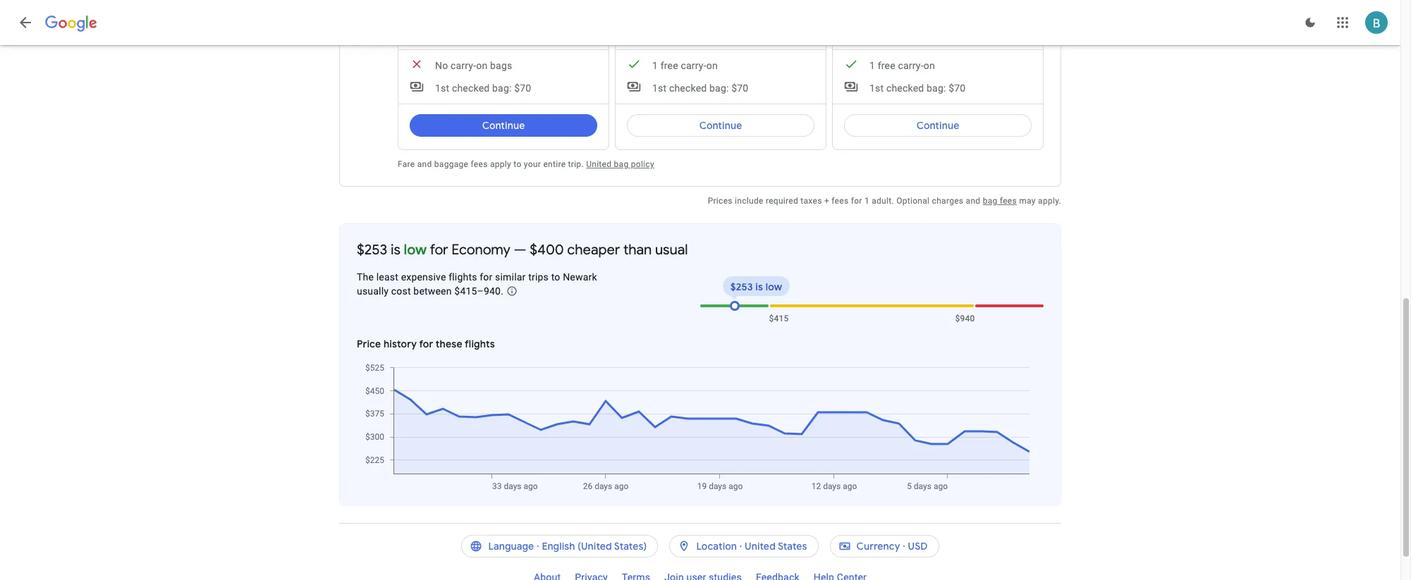 Task type: describe. For each thing, give the bounding box(es) containing it.
prices include required taxes + fees for 1 adult. optional charges and bag fees may apply.
[[708, 196, 1062, 206]]

is for $253 is low for economy — $400 cheaper than usual
[[391, 241, 401, 259]]

1 free carry-on for 1st continue button from the right
[[870, 60, 936, 71]]

trips
[[529, 272, 549, 283]]

between
[[414, 286, 452, 297]]

the least expensive flights for similar trips to newark usually cost between $415–940.
[[357, 272, 597, 297]]

expensive
[[401, 272, 446, 283]]

—
[[514, 241, 527, 259]]

cost
[[391, 286, 411, 297]]

0 horizontal spatial fees
[[471, 159, 488, 169]]

$70 for second continue button from right
[[732, 83, 749, 94]]

these
[[436, 338, 463, 351]]

0 horizontal spatial 1
[[653, 60, 658, 71]]

1 horizontal spatial bag
[[983, 196, 998, 206]]

2 horizontal spatial fees
[[1000, 196, 1017, 206]]

1st for first checked bag costs 70 us dollars element corresponding to second continue button from right
[[653, 83, 667, 94]]

similar
[[495, 272, 526, 283]]

fare and baggage fees apply to your entire trip. united bag policy
[[398, 159, 655, 169]]

english
[[542, 540, 576, 553]]

low for $253 is low
[[766, 281, 783, 294]]

continue for second continue button from right
[[700, 119, 743, 132]]

0 horizontal spatial and
[[418, 159, 432, 169]]

(united
[[578, 540, 612, 553]]

united bag policy link
[[586, 159, 655, 169]]

states
[[778, 540, 808, 553]]

1 vertical spatial flights
[[465, 338, 495, 351]]

baggage
[[435, 159, 469, 169]]

for left adult.
[[851, 196, 863, 206]]

prices
[[708, 196, 733, 206]]

cheaper
[[568, 241, 620, 259]]

least
[[377, 272, 399, 283]]

taxes
[[801, 196, 822, 206]]

1st checked bag: $70 for first checked bag costs 70 us dollars element corresponding to second continue button from right
[[653, 83, 749, 94]]

trip.
[[568, 159, 584, 169]]

carry- for first checked bag costs 70 us dollars element corresponding to second continue button from right
[[681, 60, 707, 71]]

1st for first checked bag costs 70 us dollars element related to 1st continue button from the right
[[870, 83, 884, 94]]

go back image
[[17, 14, 34, 31]]

1 first checked bag costs 70 us dollars element from the left
[[410, 80, 532, 95]]

price history graph application
[[356, 363, 1044, 492]]

low for $253 is low for economy — $400 cheaper than usual
[[404, 241, 427, 259]]

for left these
[[419, 338, 433, 351]]

united states
[[745, 540, 808, 553]]

for inside the least expensive flights for similar trips to newark usually cost between $415–940.
[[480, 272, 493, 283]]

apply.
[[1039, 196, 1062, 206]]

history
[[384, 338, 417, 351]]

charges
[[932, 196, 964, 206]]

free for first checked bag costs 70 us dollars element corresponding to second continue button from right
[[661, 60, 679, 71]]

optional
[[897, 196, 930, 206]]

2 horizontal spatial 1
[[870, 60, 876, 71]]

usually
[[357, 286, 389, 297]]

economy
[[452, 241, 511, 259]]

$400
[[530, 241, 564, 259]]

price history for these flights
[[357, 338, 495, 351]]

$253 is low for economy — $400 cheaper than usual
[[357, 241, 688, 259]]

no carry-on bags
[[435, 60, 513, 71]]

no
[[435, 60, 448, 71]]

language
[[489, 540, 534, 553]]

1 horizontal spatial fees
[[832, 196, 849, 206]]

apply
[[490, 159, 512, 169]]

for up expensive
[[430, 241, 448, 259]]



Task type: locate. For each thing, give the bounding box(es) containing it.
fees left may
[[1000, 196, 1017, 206]]

1 horizontal spatial $253
[[731, 281, 753, 294]]

2 horizontal spatial continue button
[[845, 109, 1032, 143]]

1 continue button from the left
[[410, 109, 598, 143]]

to left your
[[514, 159, 522, 169]]

1st checked bag: $70
[[435, 83, 532, 94], [653, 83, 749, 94], [870, 83, 966, 94]]

1 horizontal spatial to
[[552, 272, 561, 283]]

$415
[[769, 314, 789, 324]]

1 free carry-on
[[653, 60, 718, 71], [870, 60, 936, 71]]

to inside the least expensive flights for similar trips to newark usually cost between $415–940.
[[552, 272, 561, 283]]

3 $70 from the left
[[949, 83, 966, 94]]

0 horizontal spatial 1 free carry-on
[[653, 60, 718, 71]]

0 vertical spatial united
[[586, 159, 612, 169]]

0 vertical spatial to
[[514, 159, 522, 169]]

1 vertical spatial is
[[756, 281, 764, 294]]

1st
[[435, 83, 450, 94], [653, 83, 667, 94], [870, 83, 884, 94]]

2 horizontal spatial on
[[924, 60, 936, 71]]

1 horizontal spatial 1
[[865, 196, 870, 206]]

1st for 1st first checked bag costs 70 us dollars element from left
[[435, 83, 450, 94]]

checked for 1st first checked bag costs 70 us dollars element from left
[[452, 83, 490, 94]]

$940
[[956, 314, 976, 324]]

1st checked bag: $70 for first checked bag costs 70 us dollars element related to 1st continue button from the right
[[870, 83, 966, 94]]

adult.
[[872, 196, 895, 206]]

first checked bag costs 70 us dollars element for second continue button from right
[[627, 80, 749, 95]]

2 continue button from the left
[[627, 109, 815, 143]]

0 horizontal spatial bag:
[[493, 83, 512, 94]]

0 vertical spatial and
[[418, 159, 432, 169]]

entire
[[544, 159, 566, 169]]

1 horizontal spatial carry-
[[681, 60, 707, 71]]

on for first checked bag costs 70 us dollars element related to 1st continue button from the right
[[924, 60, 936, 71]]

fees
[[471, 159, 488, 169], [832, 196, 849, 206], [1000, 196, 1017, 206]]

3 carry- from the left
[[899, 60, 924, 71]]

1 $70 from the left
[[515, 83, 532, 94]]

usd
[[909, 540, 928, 553]]

2 bag: from the left
[[710, 83, 729, 94]]

and right fare
[[418, 159, 432, 169]]

currency
[[857, 540, 901, 553]]

1 1 free carry-on from the left
[[653, 60, 718, 71]]

0 horizontal spatial checked
[[452, 83, 490, 94]]

0 horizontal spatial free
[[661, 60, 679, 71]]

1 horizontal spatial free
[[878, 60, 896, 71]]

$70
[[515, 83, 532, 94], [732, 83, 749, 94], [949, 83, 966, 94]]

to right trips on the top of page
[[552, 272, 561, 283]]

0 vertical spatial bag
[[614, 159, 629, 169]]

1 horizontal spatial bag:
[[710, 83, 729, 94]]

0 vertical spatial is
[[391, 241, 401, 259]]

1 vertical spatial low
[[766, 281, 783, 294]]

flights inside the least expensive flights for similar trips to newark usually cost between $415–940.
[[449, 272, 477, 283]]

and right charges
[[966, 196, 981, 206]]

0 horizontal spatial bag
[[614, 159, 629, 169]]

than
[[624, 241, 652, 259]]

1 vertical spatial to
[[552, 272, 561, 283]]

2 1 free carry-on from the left
[[870, 60, 936, 71]]

3 continue from the left
[[917, 119, 960, 132]]

0 vertical spatial flights
[[449, 272, 477, 283]]

low up $415
[[766, 281, 783, 294]]

0 horizontal spatial 1st
[[435, 83, 450, 94]]

3 1st from the left
[[870, 83, 884, 94]]

1 bag: from the left
[[493, 83, 512, 94]]

2 on from the left
[[707, 60, 718, 71]]

checked for first checked bag costs 70 us dollars element corresponding to second continue button from right
[[670, 83, 707, 94]]

3 checked from the left
[[887, 83, 925, 94]]

2 horizontal spatial continue
[[917, 119, 960, 132]]

2 1st checked bag: $70 from the left
[[653, 83, 749, 94]]

united
[[586, 159, 612, 169], [745, 540, 776, 553]]

low
[[404, 241, 427, 259], [766, 281, 783, 294]]

is
[[391, 241, 401, 259], [756, 281, 764, 294]]

1 horizontal spatial continue button
[[627, 109, 815, 143]]

may
[[1020, 196, 1036, 206]]

2 horizontal spatial first checked bag costs 70 us dollars element
[[845, 80, 966, 95]]

2 $70 from the left
[[732, 83, 749, 94]]

2 free from the left
[[878, 60, 896, 71]]

continue for third continue button from the right
[[482, 119, 525, 132]]

for
[[851, 196, 863, 206], [430, 241, 448, 259], [480, 272, 493, 283], [419, 338, 433, 351]]

english (united states)
[[542, 540, 647, 553]]

bag left 'policy'
[[614, 159, 629, 169]]

first checked bag costs 70 us dollars element for 1st continue button from the right
[[845, 80, 966, 95]]

$253 is low
[[731, 281, 783, 294]]

+
[[825, 196, 830, 206]]

0 horizontal spatial united
[[586, 159, 612, 169]]

include
[[735, 196, 764, 206]]

on
[[476, 60, 488, 71], [707, 60, 718, 71], [924, 60, 936, 71]]

fees right +
[[832, 196, 849, 206]]

2 checked from the left
[[670, 83, 707, 94]]

1 vertical spatial bag
[[983, 196, 998, 206]]

$253 for $253 is low
[[731, 281, 753, 294]]

flights up '$415–940.'
[[449, 272, 477, 283]]

0 vertical spatial low
[[404, 241, 427, 259]]

1 horizontal spatial $70
[[732, 83, 749, 94]]

1 horizontal spatial 1st checked bag: $70
[[653, 83, 749, 94]]

2 horizontal spatial 1st checked bag: $70
[[870, 83, 966, 94]]

to
[[514, 159, 522, 169], [552, 272, 561, 283]]

1st checked bag: $70 for 1st first checked bag costs 70 us dollars element from left
[[435, 83, 532, 94]]

1 free from the left
[[661, 60, 679, 71]]

for up '$415–940.'
[[480, 272, 493, 283]]

bag fees button
[[983, 196, 1017, 206]]

0 horizontal spatial first checked bag costs 70 us dollars element
[[410, 80, 532, 95]]

2 horizontal spatial $70
[[949, 83, 966, 94]]

price history graph image
[[356, 363, 1044, 492]]

3 first checked bag costs 70 us dollars element from the left
[[845, 80, 966, 95]]

checked for first checked bag costs 70 us dollars element related to 1st continue button from the right
[[887, 83, 925, 94]]

bag: for first checked bag costs 70 us dollars element related to 1st continue button from the right
[[927, 83, 947, 94]]

0 horizontal spatial 1st checked bag: $70
[[435, 83, 532, 94]]

1 vertical spatial united
[[745, 540, 776, 553]]

0 horizontal spatial continue
[[482, 119, 525, 132]]

and
[[418, 159, 432, 169], [966, 196, 981, 206]]

change appearance image
[[1294, 6, 1328, 40]]

states)
[[614, 540, 647, 553]]

$253 for $253 is low for economy — $400 cheaper than usual
[[357, 241, 388, 259]]

price
[[357, 338, 381, 351]]

0 horizontal spatial on
[[476, 60, 488, 71]]

learn more about price insights image
[[506, 286, 518, 297]]

continue button
[[410, 109, 598, 143], [627, 109, 815, 143], [845, 109, 1032, 143]]

flights
[[449, 272, 477, 283], [465, 338, 495, 351]]

1 horizontal spatial united
[[745, 540, 776, 553]]

0 horizontal spatial $70
[[515, 83, 532, 94]]

1 horizontal spatial 1st
[[653, 83, 667, 94]]

flights right these
[[465, 338, 495, 351]]

1 checked from the left
[[452, 83, 490, 94]]

2 first checked bag costs 70 us dollars element from the left
[[627, 80, 749, 95]]

$253
[[357, 241, 388, 259], [731, 281, 753, 294]]

is for $253 is low
[[756, 281, 764, 294]]

2 continue from the left
[[700, 119, 743, 132]]

bags
[[490, 60, 513, 71]]

1 vertical spatial and
[[966, 196, 981, 206]]

bag left may
[[983, 196, 998, 206]]

2 horizontal spatial 1st
[[870, 83, 884, 94]]

policy
[[631, 159, 655, 169]]

2 1st from the left
[[653, 83, 667, 94]]

1 horizontal spatial low
[[766, 281, 783, 294]]

2 horizontal spatial bag:
[[927, 83, 947, 94]]

1 horizontal spatial checked
[[670, 83, 707, 94]]

1 horizontal spatial is
[[756, 281, 764, 294]]

1 horizontal spatial continue
[[700, 119, 743, 132]]

your
[[524, 159, 541, 169]]

first checked bag costs 70 us dollars element
[[410, 80, 532, 95], [627, 80, 749, 95], [845, 80, 966, 95]]

united right trip.
[[586, 159, 612, 169]]

1 horizontal spatial 1 free carry-on
[[870, 60, 936, 71]]

1 carry- from the left
[[451, 60, 476, 71]]

0 horizontal spatial to
[[514, 159, 522, 169]]

free
[[661, 60, 679, 71], [878, 60, 896, 71]]

continue for 1st continue button from the right
[[917, 119, 960, 132]]

on for first checked bag costs 70 us dollars element corresponding to second continue button from right
[[707, 60, 718, 71]]

usual
[[655, 241, 688, 259]]

low up expensive
[[404, 241, 427, 259]]

0 horizontal spatial continue button
[[410, 109, 598, 143]]

0 horizontal spatial $253
[[357, 241, 388, 259]]

bag
[[614, 159, 629, 169], [983, 196, 998, 206]]

bag: for first checked bag costs 70 us dollars element corresponding to second continue button from right
[[710, 83, 729, 94]]

3 continue button from the left
[[845, 109, 1032, 143]]

the
[[357, 272, 374, 283]]

continue
[[482, 119, 525, 132], [700, 119, 743, 132], [917, 119, 960, 132]]

3 1st checked bag: $70 from the left
[[870, 83, 966, 94]]

location
[[697, 540, 737, 553]]

fees left apply
[[471, 159, 488, 169]]

2 horizontal spatial checked
[[887, 83, 925, 94]]

united left states
[[745, 540, 776, 553]]

1 horizontal spatial and
[[966, 196, 981, 206]]

1
[[653, 60, 658, 71], [870, 60, 876, 71], [865, 196, 870, 206]]

1 1st from the left
[[435, 83, 450, 94]]

3 on from the left
[[924, 60, 936, 71]]

0 horizontal spatial carry-
[[451, 60, 476, 71]]

free for first checked bag costs 70 us dollars element related to 1st continue button from the right
[[878, 60, 896, 71]]

1 horizontal spatial on
[[707, 60, 718, 71]]

carry- for first checked bag costs 70 us dollars element related to 1st continue button from the right
[[899, 60, 924, 71]]

$70 for 1st continue button from the right
[[949, 83, 966, 94]]

0 horizontal spatial low
[[404, 241, 427, 259]]

newark
[[563, 272, 597, 283]]

1 horizontal spatial first checked bag costs 70 us dollars element
[[627, 80, 749, 95]]

1 on from the left
[[476, 60, 488, 71]]

0 vertical spatial $253
[[357, 241, 388, 259]]

carry-
[[451, 60, 476, 71], [681, 60, 707, 71], [899, 60, 924, 71]]

$415–940.
[[455, 286, 504, 297]]

0 horizontal spatial is
[[391, 241, 401, 259]]

checked
[[452, 83, 490, 94], [670, 83, 707, 94], [887, 83, 925, 94]]

fare
[[398, 159, 415, 169]]

bag: for 1st first checked bag costs 70 us dollars element from left
[[493, 83, 512, 94]]

1 1st checked bag: $70 from the left
[[435, 83, 532, 94]]

1 continue from the left
[[482, 119, 525, 132]]

required
[[766, 196, 799, 206]]

3 bag: from the left
[[927, 83, 947, 94]]

bag:
[[493, 83, 512, 94], [710, 83, 729, 94], [927, 83, 947, 94]]

1 free carry-on for second continue button from right
[[653, 60, 718, 71]]

1 vertical spatial $253
[[731, 281, 753, 294]]

2 horizontal spatial carry-
[[899, 60, 924, 71]]

2 carry- from the left
[[681, 60, 707, 71]]



Task type: vqa. For each thing, say whether or not it's contained in the screenshot.
Sat, Jan 27 element
no



